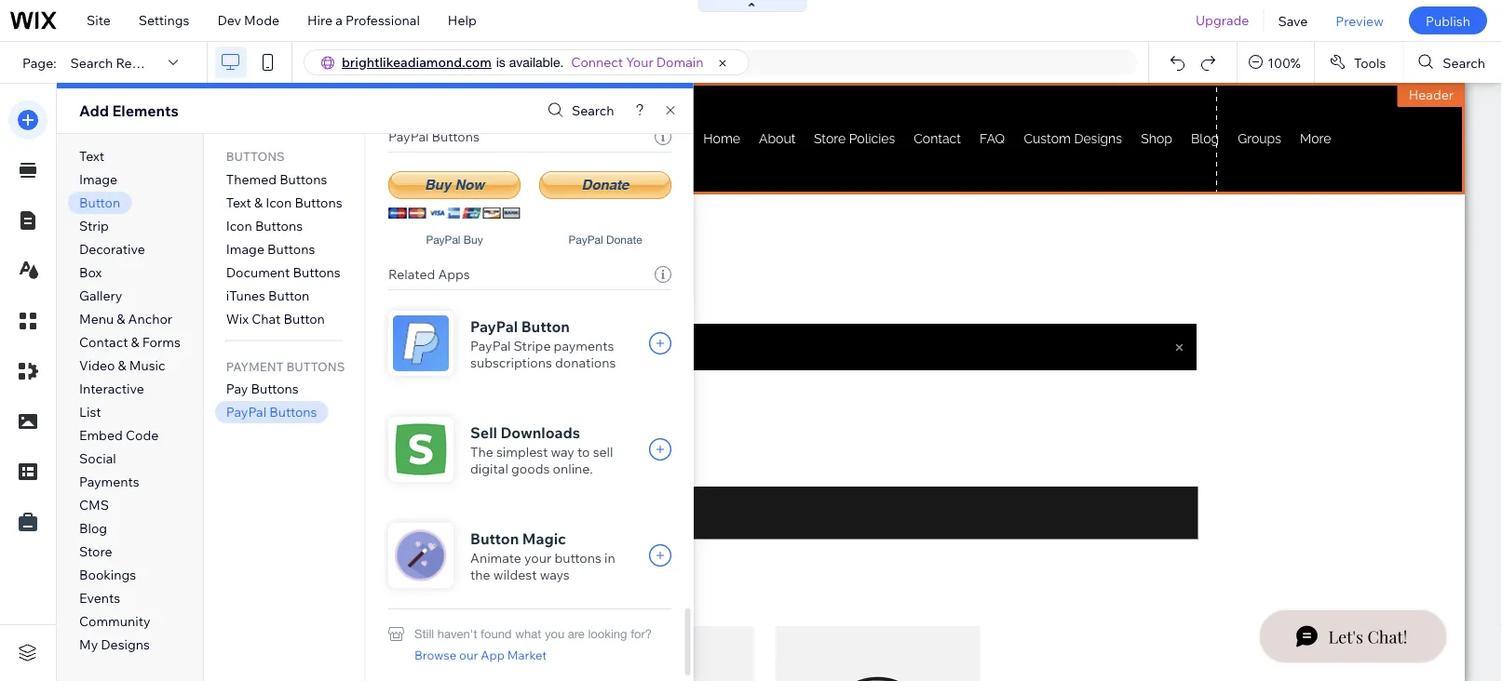 Task type: locate. For each thing, give the bounding box(es) containing it.
0 horizontal spatial header
[[367, 235, 412, 251]]

quick edit
[[105, 106, 168, 122], [488, 235, 551, 251]]

cms
[[79, 497, 109, 514]]

edit
[[144, 106, 168, 122], [527, 235, 551, 251]]

&
[[254, 194, 263, 211], [117, 311, 125, 327], [131, 334, 139, 351], [118, 358, 126, 374]]

looking
[[588, 627, 627, 642]]

to
[[577, 444, 590, 461]]

image inside buttons themed buttons text & icon buttons icon buttons image buttons document buttons itunes button wix chat button
[[226, 241, 265, 257]]

0 horizontal spatial quick edit
[[105, 106, 168, 122]]

1 vertical spatial search button
[[543, 97, 614, 124]]

1 horizontal spatial text
[[226, 194, 251, 211]]

save button
[[1265, 0, 1322, 41]]

1 vertical spatial quick edit
[[488, 235, 551, 251]]

is available. connect your domain
[[496, 54, 704, 70]]

code
[[126, 428, 159, 444]]

preview
[[1336, 12, 1384, 29]]

0 vertical spatial text
[[79, 148, 104, 164]]

0 vertical spatial image
[[79, 171, 118, 188]]

search button
[[1404, 42, 1503, 83], [543, 97, 614, 124]]

apps
[[438, 266, 470, 283]]

simplest
[[496, 444, 548, 461]]

0 horizontal spatial quick
[[105, 106, 141, 122]]

search down connect
[[572, 102, 614, 119]]

0 vertical spatial edit
[[144, 106, 168, 122]]

your
[[524, 551, 551, 567]]

0 horizontal spatial text
[[79, 148, 104, 164]]

search
[[70, 54, 113, 71], [1443, 54, 1486, 71], [572, 102, 614, 119]]

button
[[79, 195, 120, 211], [268, 287, 310, 304], [284, 311, 325, 327], [521, 318, 570, 336], [470, 530, 519, 549]]

add elements
[[79, 102, 179, 120]]

in
[[604, 551, 615, 567]]

button inside button magic animate your buttons in the wildest ways
[[470, 530, 519, 549]]

sell
[[593, 444, 613, 461]]

quick edit right 'buy' at the top
[[488, 235, 551, 251]]

paypal
[[388, 129, 428, 145], [426, 233, 460, 246], [568, 233, 603, 246], [470, 318, 518, 336], [470, 338, 510, 354], [226, 404, 267, 421]]

image up "strip"
[[79, 171, 118, 188]]

image up document
[[226, 241, 265, 257]]

wildest
[[493, 567, 537, 584]]

tools
[[1354, 54, 1386, 71]]

paypal inside payment buttons pay buttons paypal buttons
[[226, 404, 267, 421]]

hire
[[307, 12, 333, 28]]

& inside buttons themed buttons text & icon buttons icon buttons image buttons document buttons itunes button wix chat button
[[254, 194, 263, 211]]

icon
[[266, 194, 292, 211], [226, 218, 252, 234]]

search down 'publish' button
[[1443, 54, 1486, 71]]

buy
[[463, 233, 483, 246]]

payments
[[79, 474, 139, 490]]

0 vertical spatial icon
[[266, 194, 292, 211]]

a
[[336, 12, 343, 28]]

donate
[[606, 233, 642, 246]]

image inside text image button strip decorative box gallery menu & anchor contact & forms video & music interactive list embed code social payments cms blog store bookings events community my designs
[[79, 171, 118, 188]]

text down "add"
[[79, 148, 104, 164]]

text inside text image button strip decorative box gallery menu & anchor contact & forms video & music interactive list embed code social payments cms blog store bookings events community my designs
[[79, 148, 104, 164]]

quick
[[105, 106, 141, 122], [488, 235, 524, 251]]

edit down results at the top of page
[[144, 106, 168, 122]]

1 horizontal spatial edit
[[527, 235, 551, 251]]

edit right 'buy' at the top
[[527, 235, 551, 251]]

0 vertical spatial search button
[[1404, 42, 1503, 83]]

0 vertical spatial quick edit
[[105, 106, 168, 122]]

1 horizontal spatial quick
[[488, 235, 524, 251]]

1 horizontal spatial header
[[1409, 87, 1454, 103]]

still haven't found what you are looking for?
[[414, 627, 652, 642]]

button up 'stripe'
[[521, 318, 570, 336]]

search button down publish at top right
[[1404, 42, 1503, 83]]

list
[[79, 404, 101, 421]]

hire a professional
[[307, 12, 420, 28]]

way
[[551, 444, 574, 461]]

text image button strip decorative box gallery menu & anchor contact & forms video & music interactive list embed code social payments cms blog store bookings events community my designs
[[79, 148, 181, 653]]

1 vertical spatial text
[[226, 194, 251, 211]]

our
[[459, 648, 478, 663]]

search down the 'site'
[[70, 54, 113, 71]]

header down 'publish' button
[[1409, 87, 1454, 103]]

text down themed
[[226, 194, 251, 211]]

1 vertical spatial edit
[[527, 235, 551, 251]]

bookings
[[79, 567, 136, 584]]

0 horizontal spatial edit
[[144, 106, 168, 122]]

market
[[507, 648, 546, 663]]

button up the animate
[[470, 530, 519, 549]]

box
[[79, 265, 102, 281]]

1 vertical spatial image
[[226, 241, 265, 257]]

donations
[[555, 355, 616, 371]]

chat
[[252, 311, 281, 327]]

paypal for buttons
[[388, 129, 428, 145]]

search button down connect
[[543, 97, 614, 124]]

related apps
[[388, 266, 470, 283]]

0 horizontal spatial image
[[79, 171, 118, 188]]

paypal button paypal stripe payments subscriptions donations
[[470, 318, 616, 371]]

payments
[[553, 338, 614, 354]]

0 horizontal spatial search button
[[543, 97, 614, 124]]

quick right 'buy' at the top
[[488, 235, 524, 251]]

themed
[[226, 171, 277, 187]]

& down themed
[[254, 194, 263, 211]]

sell
[[470, 424, 497, 442]]

1 horizontal spatial image
[[226, 241, 265, 257]]

1 vertical spatial header
[[367, 235, 412, 251]]

goods
[[511, 461, 550, 477]]

paypal for button
[[470, 318, 518, 336]]

quick down search results
[[105, 106, 141, 122]]

paypal buttons
[[388, 129, 479, 145]]

design
[[415, 235, 457, 251]]

0 horizontal spatial icon
[[226, 218, 252, 234]]

paypal donate
[[568, 233, 642, 246]]

button up chat
[[268, 287, 310, 304]]

document
[[226, 264, 290, 280]]

quick edit down results at the top of page
[[105, 106, 168, 122]]

is
[[496, 54, 506, 70]]

forms
[[142, 334, 181, 351]]

subscriptions
[[470, 355, 552, 371]]

100%
[[1268, 54, 1301, 71]]

button up "strip"
[[79, 195, 120, 211]]

results
[[116, 54, 161, 71]]

community
[[79, 614, 150, 630]]

header up 'related'
[[367, 235, 412, 251]]

change
[[316, 235, 364, 251]]

1 horizontal spatial quick edit
[[488, 235, 551, 251]]

contact
[[79, 334, 128, 351]]

1 vertical spatial quick
[[488, 235, 524, 251]]



Task type: vqa. For each thing, say whether or not it's contained in the screenshot.
"Banners & Badges" in the bottom left of the page
no



Task type: describe. For each thing, give the bounding box(es) containing it.
store
[[79, 544, 112, 560]]

ways
[[540, 567, 569, 584]]

video
[[79, 358, 115, 374]]

elements
[[112, 102, 179, 120]]

publish
[[1426, 12, 1471, 29]]

button magic animate your buttons in the wildest ways
[[470, 530, 615, 584]]

social
[[79, 451, 116, 467]]

are
[[568, 627, 584, 642]]

the
[[470, 567, 490, 584]]

pay
[[226, 381, 248, 397]]

save
[[1278, 12, 1308, 29]]

professional
[[346, 12, 420, 28]]

button inside text image button strip decorative box gallery menu & anchor contact & forms video & music interactive list embed code social payments cms blog store bookings events community my designs
[[79, 195, 120, 211]]

publish button
[[1409, 7, 1488, 34]]

online.
[[552, 461, 592, 477]]

decorative
[[79, 241, 145, 258]]

wix
[[226, 311, 249, 327]]

& right 'menu'
[[117, 311, 125, 327]]

2 horizontal spatial search
[[1443, 54, 1486, 71]]

buttons themed buttons text & icon buttons icon buttons image buttons document buttons itunes button wix chat button
[[226, 149, 342, 327]]

upgrade
[[1196, 12, 1250, 28]]

what
[[515, 627, 541, 642]]

sell downloads the simplest way to sell digital goods online.
[[470, 424, 613, 477]]

0 vertical spatial header
[[1409, 87, 1454, 103]]

1 vertical spatial icon
[[226, 218, 252, 234]]

dev
[[217, 12, 241, 28]]

button inside paypal button paypal stripe payments subscriptions donations
[[521, 318, 570, 336]]

itunes
[[226, 287, 265, 304]]

my
[[79, 637, 98, 653]]

search results
[[70, 54, 161, 71]]

0 horizontal spatial search
[[70, 54, 113, 71]]

your
[[626, 54, 654, 70]]

gallery
[[79, 288, 122, 304]]

digital
[[470, 461, 508, 477]]

domain
[[657, 54, 704, 70]]

strip
[[79, 218, 109, 234]]

paypal for buy
[[426, 233, 460, 246]]

buttons
[[554, 551, 601, 567]]

1 horizontal spatial search button
[[1404, 42, 1503, 83]]

site
[[87, 12, 111, 28]]

paypal buy
[[426, 233, 483, 246]]

change header design
[[316, 235, 457, 251]]

magic
[[522, 530, 566, 549]]

blog
[[79, 521, 107, 537]]

1 horizontal spatial icon
[[266, 194, 292, 211]]

mode
[[244, 12, 280, 28]]

paypal for donate
[[568, 233, 603, 246]]

brightlikeadiamond.com
[[342, 54, 492, 70]]

menu
[[79, 311, 114, 327]]

tools button
[[1315, 42, 1403, 83]]

button right chat
[[284, 311, 325, 327]]

embed
[[79, 428, 123, 444]]

for?
[[630, 627, 652, 642]]

music
[[129, 358, 165, 374]]

browse
[[414, 648, 456, 663]]

stripe
[[513, 338, 551, 354]]

downloads
[[500, 424, 580, 442]]

animate
[[470, 551, 521, 567]]

designs
[[101, 637, 150, 653]]

1 horizontal spatial search
[[572, 102, 614, 119]]

text inside buttons themed buttons text & icon buttons icon buttons image buttons document buttons itunes button wix chat button
[[226, 194, 251, 211]]

browse our app market
[[414, 648, 546, 663]]

& right video
[[118, 358, 126, 374]]

the
[[470, 444, 493, 461]]

add
[[79, 102, 109, 120]]

& left forms
[[131, 334, 139, 351]]

settings
[[139, 12, 189, 28]]

payment buttons pay buttons paypal buttons
[[226, 359, 345, 421]]

still
[[414, 627, 434, 642]]

payment
[[226, 359, 284, 374]]

100% button
[[1238, 42, 1314, 83]]

app
[[481, 648, 504, 663]]

interactive
[[79, 381, 144, 397]]

0 vertical spatial quick
[[105, 106, 141, 122]]

anchor
[[128, 311, 172, 327]]

related
[[388, 266, 435, 283]]

events
[[79, 591, 120, 607]]

connect
[[571, 54, 623, 70]]

you
[[544, 627, 564, 642]]

available.
[[509, 54, 564, 70]]

browse our app market button
[[414, 645, 546, 667]]

preview button
[[1322, 0, 1398, 41]]

found
[[480, 627, 511, 642]]

haven't
[[437, 627, 477, 642]]



